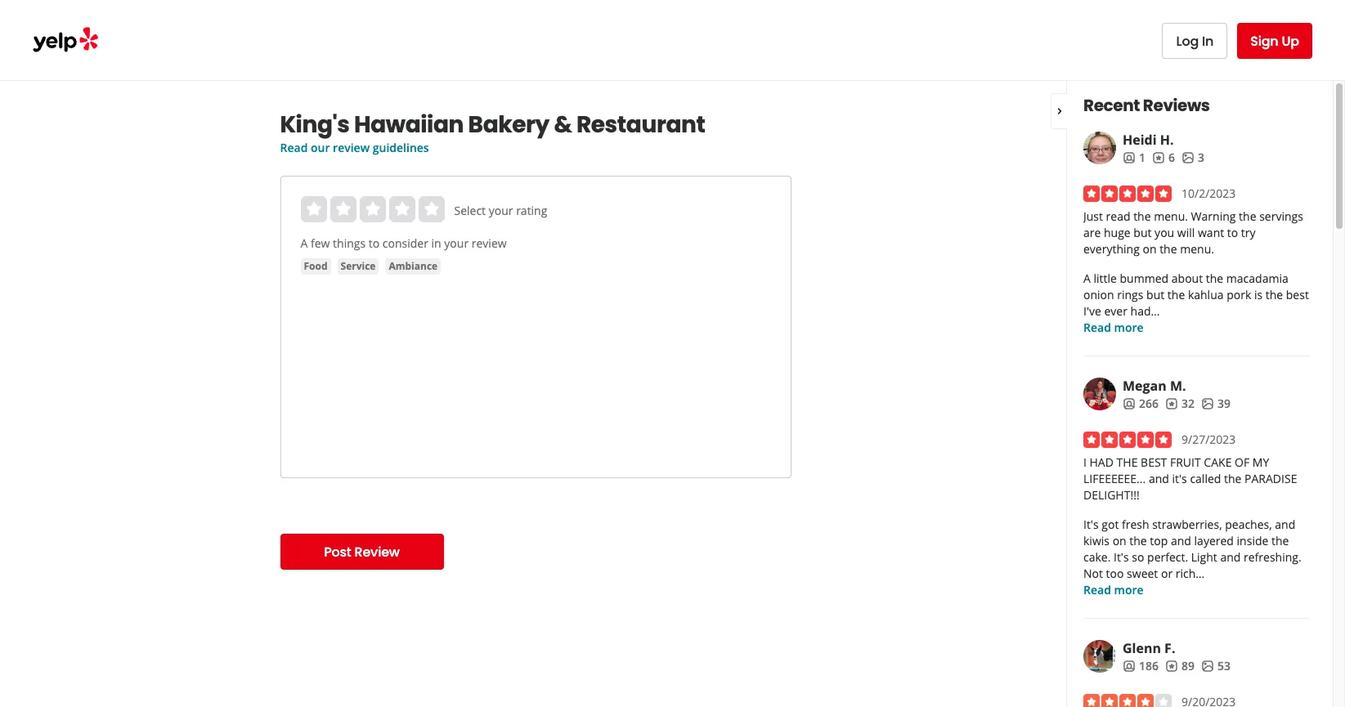 Task type: vqa. For each thing, say whether or not it's contained in the screenshot.
the Light
yes



Task type: describe. For each thing, give the bounding box(es) containing it.
reviews element for h.
[[1153, 150, 1176, 166]]

peaches,
[[1226, 517, 1273, 533]]

king's hawaiian bakery & restaurant read our review guidelines
[[280, 109, 706, 155]]

so
[[1132, 550, 1145, 565]]

9/27/2023
[[1182, 432, 1236, 447]]

the up so
[[1130, 533, 1147, 549]]

photo of glenn f. image
[[1084, 641, 1117, 673]]

you
[[1155, 225, 1175, 241]]

read inside king's hawaiian bakery & restaurant read our review guidelines
[[280, 140, 308, 155]]

log in
[[1177, 31, 1214, 50]]

and inside i had the best fruit cake of my lifeeeeee... and it's called the paradise delight!!!
[[1149, 471, 1170, 487]]

ever
[[1105, 303, 1128, 319]]

it's
[[1173, 471, 1188, 487]]

the
[[1117, 455, 1138, 470]]

few
[[311, 236, 330, 251]]

a for a little bummed about the macadamia onion rings but the kahlua pork is the best i've ever had…
[[1084, 271, 1091, 286]]

read for megan m.
[[1084, 582, 1112, 598]]

16 photos v2 image for heidi h.
[[1182, 151, 1195, 164]]

want
[[1198, 225, 1225, 241]]

on inside just read the menu. warning the servings are huge but you will want to try everything on the menu.
[[1143, 241, 1157, 257]]

i've
[[1084, 303, 1102, 319]]

0 vertical spatial menu.
[[1154, 209, 1189, 224]]

read more for heidi h.
[[1084, 320, 1144, 335]]

the down you
[[1160, 241, 1178, 257]]

5 star rating image for heidi h.
[[1084, 186, 1172, 202]]

recent
[[1084, 94, 1140, 117]]

king's hawaiian bakery & restaurant link
[[280, 109, 791, 141]]

the right read
[[1134, 209, 1151, 224]]

and down layered
[[1221, 550, 1241, 565]]

are
[[1084, 225, 1101, 241]]

186
[[1140, 659, 1159, 674]]

our
[[311, 140, 330, 155]]

layered
[[1195, 533, 1234, 549]]

recent reviews
[[1084, 94, 1210, 117]]

read our review guidelines link
[[280, 140, 429, 155]]

photos element for glenn f.
[[1202, 659, 1231, 675]]

and up the refreshing.
[[1276, 517, 1296, 533]]

glenn
[[1123, 640, 1162, 658]]

megan
[[1123, 377, 1167, 395]]

266
[[1140, 396, 1159, 411]]

pork
[[1227, 287, 1252, 303]]

consider
[[383, 236, 429, 251]]

5 star rating image for megan m.
[[1084, 432, 1172, 448]]

m.
[[1171, 377, 1187, 395]]

it's got fresh strawberries, peaches, and kiwis on the top and layered inside the cake. it's so perfect. light and refreshing. not too sweet or rich…
[[1084, 517, 1302, 582]]

read more button for heidi h.
[[1084, 320, 1144, 336]]

4 star rating image
[[1084, 695, 1172, 708]]

a for a few things to consider in your review
[[301, 236, 308, 251]]

friends element for glenn f.
[[1123, 659, 1159, 675]]

16 friends v2 image for glenn f.
[[1123, 660, 1136, 673]]

sign
[[1251, 31, 1279, 50]]

a little bummed about the macadamia onion rings but the kahlua pork is the best i've ever had…
[[1084, 271, 1310, 319]]

i had the best fruit cake of my lifeeeeee... and it's called the paradise delight!!!
[[1084, 455, 1298, 503]]

1 vertical spatial menu.
[[1181, 241, 1215, 257]]

more for megan m.
[[1115, 582, 1144, 598]]

16 review v2 image for h.
[[1153, 151, 1166, 164]]

89
[[1182, 659, 1195, 674]]

just read the menu. warning the servings are huge but you will want to try everything on the menu.
[[1084, 209, 1304, 257]]

post
[[324, 543, 351, 562]]

rating
[[516, 203, 548, 218]]

is
[[1255, 287, 1263, 303]]

kahlua
[[1189, 287, 1224, 303]]

refreshing.
[[1244, 550, 1302, 565]]

rating element
[[301, 196, 445, 223]]

just
[[1084, 209, 1103, 224]]

strawberries,
[[1153, 517, 1223, 533]]

log
[[1177, 31, 1199, 50]]

post review
[[324, 543, 400, 562]]

0 horizontal spatial your
[[444, 236, 469, 251]]

and down strawberries,
[[1171, 533, 1192, 549]]

got
[[1102, 517, 1119, 533]]

guidelines
[[373, 140, 429, 155]]

in
[[1203, 31, 1214, 50]]

food
[[304, 259, 328, 273]]

1
[[1140, 150, 1146, 165]]

warning
[[1192, 209, 1236, 224]]

perfect.
[[1148, 550, 1189, 565]]

39
[[1218, 396, 1231, 411]]

or
[[1162, 566, 1173, 582]]

little
[[1094, 271, 1117, 286]]

review for few
[[472, 236, 507, 251]]

everything
[[1084, 241, 1140, 257]]

&
[[554, 109, 572, 141]]

best
[[1287, 287, 1310, 303]]

heidi
[[1123, 131, 1157, 149]]

1 horizontal spatial it's
[[1114, 550, 1129, 565]]

the right is
[[1266, 287, 1284, 303]]

the up the refreshing.
[[1272, 533, 1290, 549]]

53
[[1218, 659, 1231, 674]]

had…
[[1131, 303, 1160, 319]]

not
[[1084, 566, 1103, 582]]

too
[[1106, 566, 1124, 582]]

cake.
[[1084, 550, 1111, 565]]

top
[[1150, 533, 1168, 549]]



Task type: locate. For each thing, give the bounding box(es) containing it.
16 photos v2 image
[[1182, 151, 1195, 164], [1202, 397, 1215, 411], [1202, 660, 1215, 673]]

2 read more button from the top
[[1084, 582, 1144, 599]]

my
[[1253, 455, 1270, 470]]

up
[[1282, 31, 1300, 50]]

log in button
[[1163, 23, 1228, 59]]

read more button down ever
[[1084, 320, 1144, 336]]

0 horizontal spatial it's
[[1084, 517, 1099, 533]]

but inside just read the menu. warning the servings are huge but you will want to try everything on the menu.
[[1134, 225, 1152, 241]]

i
[[1084, 455, 1087, 470]]

2 more from the top
[[1115, 582, 1144, 598]]

servings
[[1260, 209, 1304, 224]]

16 friends v2 image
[[1123, 397, 1136, 411]]

your right in at the left top
[[444, 236, 469, 251]]

16 friends v2 image for heidi h.
[[1123, 151, 1136, 164]]

the down of
[[1225, 471, 1242, 487]]

0 vertical spatial read more button
[[1084, 320, 1144, 336]]

2 vertical spatial photos element
[[1202, 659, 1231, 675]]

0 vertical spatial review
[[333, 140, 370, 155]]

to inside just read the menu. warning the servings are huge but you will want to try everything on the menu.
[[1228, 225, 1239, 241]]

photo of heidi h. image
[[1084, 132, 1117, 164]]

best
[[1141, 455, 1168, 470]]

megan m.
[[1123, 377, 1187, 395]]

it's
[[1084, 517, 1099, 533], [1114, 550, 1129, 565]]

0 horizontal spatial a
[[301, 236, 308, 251]]

1 more from the top
[[1115, 320, 1144, 335]]

read
[[1106, 209, 1131, 224]]

review
[[333, 140, 370, 155], [472, 236, 507, 251]]

2 vertical spatial 16 photos v2 image
[[1202, 660, 1215, 673]]

about
[[1172, 271, 1203, 286]]

a few things to consider in your review
[[301, 236, 507, 251]]

1 vertical spatial it's
[[1114, 550, 1129, 565]]

0 vertical spatial but
[[1134, 225, 1152, 241]]

2 read more from the top
[[1084, 582, 1144, 598]]

1 read more button from the top
[[1084, 320, 1144, 336]]

photos element
[[1182, 150, 1205, 166], [1202, 396, 1231, 412], [1202, 659, 1231, 675]]

2 16 friends v2 image from the top
[[1123, 660, 1136, 673]]

1 vertical spatial 16 review v2 image
[[1166, 397, 1179, 411]]

read more button for megan m.
[[1084, 582, 1144, 599]]

0 vertical spatial 16 review v2 image
[[1153, 151, 1166, 164]]

0 vertical spatial reviews element
[[1153, 150, 1176, 166]]

0 vertical spatial photos element
[[1182, 150, 1205, 166]]

16 review v2 image for m.
[[1166, 397, 1179, 411]]

reviews element containing 89
[[1166, 659, 1195, 675]]

review right our
[[333, 140, 370, 155]]

16 photos v2 image for megan m.
[[1202, 397, 1215, 411]]

0 vertical spatial more
[[1115, 320, 1144, 335]]

1 vertical spatial more
[[1115, 582, 1144, 598]]

read more button down too
[[1084, 582, 1144, 599]]

1 vertical spatial a
[[1084, 271, 1091, 286]]

your
[[489, 203, 513, 218], [444, 236, 469, 251]]

bummed
[[1120, 271, 1169, 286]]

light
[[1192, 550, 1218, 565]]

the up kahlua
[[1206, 271, 1224, 286]]

16 friends v2 image
[[1123, 151, 1136, 164], [1123, 660, 1136, 673]]

review
[[355, 543, 400, 562]]

more down sweet
[[1115, 582, 1144, 598]]

2 5 star rating image from the top
[[1084, 432, 1172, 448]]

2 vertical spatial friends element
[[1123, 659, 1159, 675]]

sign up button
[[1238, 23, 1313, 59]]

0 horizontal spatial on
[[1113, 533, 1127, 549]]

16 photos v2 image left 39
[[1202, 397, 1215, 411]]

cake
[[1204, 455, 1232, 470]]

0 vertical spatial read
[[280, 140, 308, 155]]

but left you
[[1134, 225, 1152, 241]]

photo of megan m. image
[[1084, 378, 1117, 411]]

0 vertical spatial friends element
[[1123, 150, 1146, 166]]

photos element right 32
[[1202, 396, 1231, 412]]

reviews element
[[1153, 150, 1176, 166], [1166, 396, 1195, 412], [1166, 659, 1195, 675]]

a left little
[[1084, 271, 1091, 286]]

reviews element containing 32
[[1166, 396, 1195, 412]]

1 horizontal spatial your
[[489, 203, 513, 218]]

5 star rating image up read
[[1084, 186, 1172, 202]]

1 vertical spatial 16 friends v2 image
[[1123, 660, 1136, 673]]

menu. up you
[[1154, 209, 1189, 224]]

on inside it's got fresh strawberries, peaches, and kiwis on the top and layered inside the cake. it's so perfect. light and refreshing. not too sweet or rich…
[[1113, 533, 1127, 549]]

0 vertical spatial read more
[[1084, 320, 1144, 335]]

had
[[1090, 455, 1114, 470]]

the inside i had the best fruit cake of my lifeeeeee... and it's called the paradise delight!!!
[[1225, 471, 1242, 487]]

16 friends v2 image left 1
[[1123, 151, 1136, 164]]

reviews element for m.
[[1166, 396, 1195, 412]]

16 photos v2 image for glenn f.
[[1202, 660, 1215, 673]]

1 vertical spatial read
[[1084, 320, 1112, 335]]

a inside a little bummed about the macadamia onion rings but the kahlua pork is the best i've ever had…
[[1084, 271, 1091, 286]]

paradise
[[1245, 471, 1298, 487]]

read more down ever
[[1084, 320, 1144, 335]]

friends element containing 266
[[1123, 396, 1159, 412]]

and
[[1149, 471, 1170, 487], [1276, 517, 1296, 533], [1171, 533, 1192, 549], [1221, 550, 1241, 565]]

try
[[1242, 225, 1256, 241]]

3
[[1198, 150, 1205, 165]]

to
[[1228, 225, 1239, 241], [369, 236, 380, 251]]

1 vertical spatial on
[[1113, 533, 1127, 549]]

things
[[333, 236, 366, 251]]

read down i've
[[1084, 320, 1112, 335]]

huge
[[1104, 225, 1131, 241]]

1 vertical spatial friends element
[[1123, 396, 1159, 412]]

read more button
[[1084, 320, 1144, 336], [1084, 582, 1144, 599]]

friends element down heidi
[[1123, 150, 1146, 166]]

to left try
[[1228, 225, 1239, 241]]

but inside a little bummed about the macadamia onion rings but the kahlua pork is the best i've ever had…
[[1147, 287, 1165, 303]]

ambiance
[[389, 259, 438, 273]]

restaurant
[[577, 109, 706, 141]]

sign up
[[1251, 31, 1300, 50]]

more down ever
[[1115, 320, 1144, 335]]

close sidebar icon image
[[1054, 104, 1067, 117], [1054, 104, 1067, 117]]

on
[[1143, 241, 1157, 257], [1113, 533, 1127, 549]]

0 vertical spatial 16 photos v2 image
[[1182, 151, 1195, 164]]

photos element right 6 on the right top
[[1182, 150, 1205, 166]]

1 horizontal spatial review
[[472, 236, 507, 251]]

fruit
[[1171, 455, 1201, 470]]

1 vertical spatial review
[[472, 236, 507, 251]]

1 horizontal spatial to
[[1228, 225, 1239, 241]]

read for heidi h.
[[1084, 320, 1112, 335]]

to right "things"
[[369, 236, 380, 251]]

friends element for heidi h.
[[1123, 150, 1146, 166]]

rich…
[[1176, 566, 1205, 582]]

kiwis
[[1084, 533, 1110, 549]]

in
[[432, 236, 441, 251]]

reviews element down 'h.'
[[1153, 150, 1176, 166]]

1 vertical spatial your
[[444, 236, 469, 251]]

2 friends element from the top
[[1123, 396, 1159, 412]]

0 vertical spatial it's
[[1084, 517, 1099, 533]]

0 vertical spatial 5 star rating image
[[1084, 186, 1172, 202]]

reviews element down f.
[[1166, 659, 1195, 675]]

glenn f.
[[1123, 640, 1176, 658]]

photos element containing 53
[[1202, 659, 1231, 675]]

select
[[454, 203, 486, 218]]

menu.
[[1154, 209, 1189, 224], [1181, 241, 1215, 257]]

friends element containing 186
[[1123, 659, 1159, 675]]

more for heidi h.
[[1115, 320, 1144, 335]]

1 vertical spatial reviews element
[[1166, 396, 1195, 412]]

16 review v2 image left 32
[[1166, 397, 1179, 411]]

photos element right 89 at the right bottom
[[1202, 659, 1231, 675]]

read more
[[1084, 320, 1144, 335], [1084, 582, 1144, 598]]

1 vertical spatial read more
[[1084, 582, 1144, 598]]

read down not
[[1084, 582, 1112, 598]]

photos element containing 39
[[1202, 396, 1231, 412]]

a left few at the left
[[301, 236, 308, 251]]

6
[[1169, 150, 1176, 165]]

it's left so
[[1114, 550, 1129, 565]]

king's
[[280, 109, 350, 141]]

5 star rating image
[[1084, 186, 1172, 202], [1084, 432, 1172, 448]]

reviews
[[1143, 94, 1210, 117]]

1 vertical spatial 5 star rating image
[[1084, 432, 1172, 448]]

read more down too
[[1084, 582, 1144, 598]]

2 vertical spatial read
[[1084, 582, 1112, 598]]

read left our
[[280, 140, 308, 155]]

of
[[1235, 455, 1250, 470]]

reviews element for f.
[[1166, 659, 1195, 675]]

1 read more from the top
[[1084, 320, 1144, 335]]

1 vertical spatial read more button
[[1084, 582, 1144, 599]]

f.
[[1165, 640, 1176, 658]]

review inside king's hawaiian bakery & restaurant read our review guidelines
[[333, 140, 370, 155]]

friends element
[[1123, 150, 1146, 166], [1123, 396, 1159, 412], [1123, 659, 1159, 675]]

inside
[[1237, 533, 1269, 549]]

reviews element containing 6
[[1153, 150, 1176, 166]]

but
[[1134, 225, 1152, 241], [1147, 287, 1165, 303]]

16 review v2 image
[[1166, 660, 1179, 673]]

a
[[301, 236, 308, 251], [1084, 271, 1091, 286]]

None radio
[[301, 196, 327, 223]]

1 vertical spatial but
[[1147, 287, 1165, 303]]

3 friends element from the top
[[1123, 659, 1159, 675]]

on down you
[[1143, 241, 1157, 257]]

called
[[1191, 471, 1222, 487]]

review down select your rating
[[472, 236, 507, 251]]

photos element for megan m.
[[1202, 396, 1231, 412]]

will
[[1178, 225, 1195, 241]]

1 vertical spatial 16 photos v2 image
[[1202, 397, 1215, 411]]

service
[[341, 259, 376, 273]]

1 vertical spatial photos element
[[1202, 396, 1231, 412]]

0 vertical spatial 16 friends v2 image
[[1123, 151, 1136, 164]]

on down got
[[1113, 533, 1127, 549]]

32
[[1182, 396, 1195, 411]]

the
[[1134, 209, 1151, 224], [1239, 209, 1257, 224], [1160, 241, 1178, 257], [1206, 271, 1224, 286], [1168, 287, 1186, 303], [1266, 287, 1284, 303], [1225, 471, 1242, 487], [1130, 533, 1147, 549], [1272, 533, 1290, 549]]

your left rating
[[489, 203, 513, 218]]

16 photos v2 image left 53
[[1202, 660, 1215, 673]]

photos element containing 3
[[1182, 150, 1205, 166]]

16 friends v2 image left 186
[[1123, 660, 1136, 673]]

the down the about
[[1168, 287, 1186, 303]]

heidi h.
[[1123, 131, 1174, 149]]

hawaiian
[[354, 109, 464, 141]]

onion
[[1084, 287, 1115, 303]]

macadamia
[[1227, 271, 1289, 286]]

10/2/2023
[[1182, 186, 1236, 201]]

read more for megan m.
[[1084, 582, 1144, 598]]

None radio
[[330, 196, 356, 223], [360, 196, 386, 223], [389, 196, 415, 223], [418, 196, 445, 223], [330, 196, 356, 223], [360, 196, 386, 223], [389, 196, 415, 223], [418, 196, 445, 223]]

1 16 friends v2 image from the top
[[1123, 151, 1136, 164]]

read
[[280, 140, 308, 155], [1084, 320, 1112, 335], [1084, 582, 1112, 598]]

it's up kiwis
[[1084, 517, 1099, 533]]

sweet
[[1127, 566, 1159, 582]]

reviews element down m.
[[1166, 396, 1195, 412]]

friends element down glenn
[[1123, 659, 1159, 675]]

1 friends element from the top
[[1123, 150, 1146, 166]]

16 review v2 image left 6 on the right top
[[1153, 151, 1166, 164]]

fresh
[[1122, 517, 1150, 533]]

0 horizontal spatial review
[[333, 140, 370, 155]]

but up had…
[[1147, 287, 1165, 303]]

rings
[[1118, 287, 1144, 303]]

2 vertical spatial reviews element
[[1166, 659, 1195, 675]]

5 star rating image up the
[[1084, 432, 1172, 448]]

review for hawaiian
[[333, 140, 370, 155]]

1 horizontal spatial on
[[1143, 241, 1157, 257]]

menu. down 'will' on the right of page
[[1181, 241, 1215, 257]]

0 horizontal spatial to
[[369, 236, 380, 251]]

friends element for megan m.
[[1123, 396, 1159, 412]]

the up try
[[1239, 209, 1257, 224]]

16 review v2 image
[[1153, 151, 1166, 164], [1166, 397, 1179, 411]]

0 vertical spatial your
[[489, 203, 513, 218]]

and down best
[[1149, 471, 1170, 487]]

0 vertical spatial a
[[301, 236, 308, 251]]

0 vertical spatial on
[[1143, 241, 1157, 257]]

select your rating
[[454, 203, 548, 218]]

bakery
[[468, 109, 550, 141]]

friends element down megan
[[1123, 396, 1159, 412]]

1 5 star rating image from the top
[[1084, 186, 1172, 202]]

post review button
[[280, 534, 444, 570]]

16 photos v2 image left 3
[[1182, 151, 1195, 164]]

friends element containing 1
[[1123, 150, 1146, 166]]

photos element for heidi h.
[[1182, 150, 1205, 166]]

1 horizontal spatial a
[[1084, 271, 1091, 286]]



